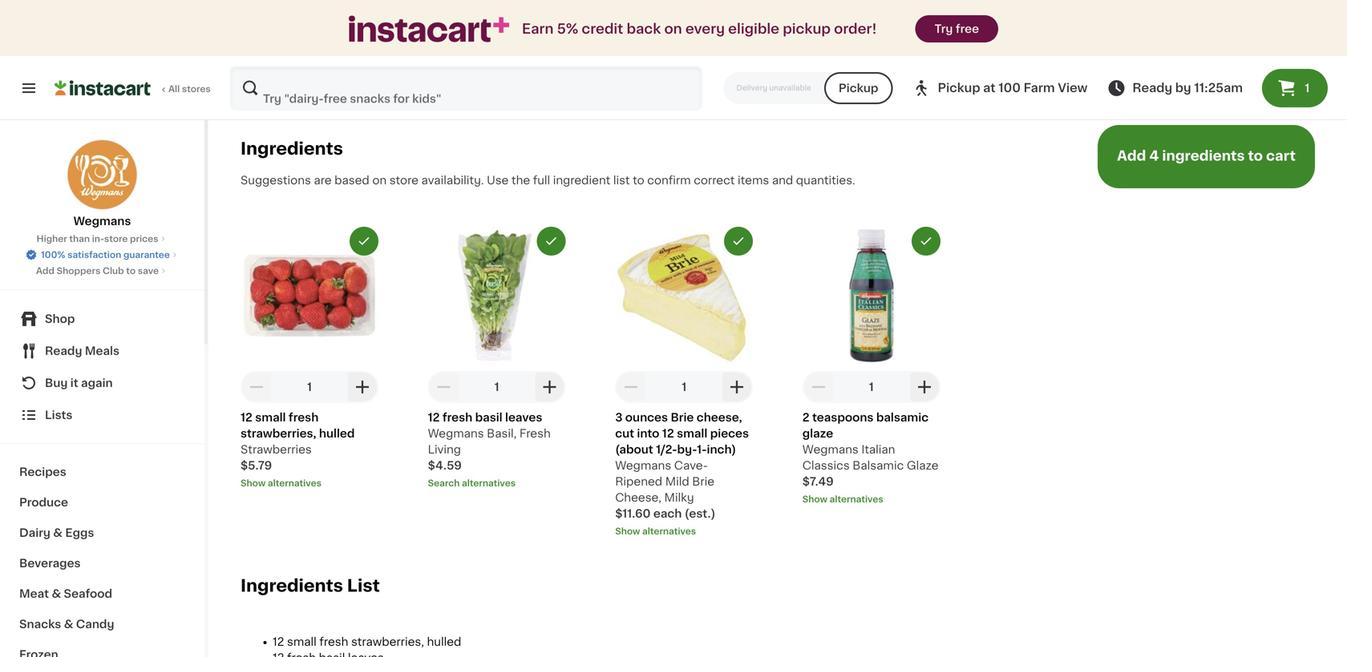 Task type: locate. For each thing, give the bounding box(es) containing it.
small for 12 small fresh strawberries, hulled strawberries $5.79 show alternatives
[[255, 412, 286, 423]]

to
[[1248, 149, 1263, 163], [633, 175, 645, 186], [126, 267, 136, 276]]

show alternatives button down strawberries
[[241, 477, 379, 490]]

&
[[53, 528, 63, 539], [52, 589, 61, 600], [64, 619, 73, 630]]

meat & seafood link
[[10, 579, 195, 610]]

0 horizontal spatial recipe
[[373, 13, 410, 24]]

hulled inside 12 small fresh strawberries, hulled strawberries $5.79 show alternatives
[[319, 428, 355, 439]]

0 horizontal spatial unselect item image
[[357, 234, 371, 249]]

small down ingredients list
[[287, 637, 317, 648]]

12 down ingredients list
[[273, 637, 284, 648]]

recipes link
[[10, 457, 195, 488]]

2 decrement quantity image from the left
[[809, 378, 828, 397]]

1 vertical spatial &
[[52, 589, 61, 600]]

satisfaction
[[67, 251, 121, 259]]

show inside 3 ounces brie cheese, cut into 12 small pieces (about 1/2-by-1-inch) wegmans cave- ripened mild brie cheese, milky $11.60 each (est.) show alternatives
[[615, 527, 640, 536]]

fresh
[[289, 412, 319, 423], [443, 412, 473, 423], [320, 637, 348, 648]]

increment quantity image for 12 small fresh strawberries, hulled
[[353, 378, 372, 397]]

leaves
[[505, 412, 542, 423]]

search alternatives button
[[428, 477, 566, 490]]

higher than in-store prices link
[[37, 233, 168, 245]]

strawberry & brie bites image
[[778, 0, 1347, 87]]

1 vertical spatial ingredients
[[241, 578, 343, 595]]

to inside button
[[1248, 149, 1263, 163]]

0 horizontal spatial on
[[372, 175, 387, 186]]

classics
[[803, 460, 850, 471]]

product group
[[241, 227, 379, 490], [428, 227, 566, 490], [615, 227, 753, 538], [803, 227, 941, 506]]

show down $11.60
[[615, 527, 640, 536]]

meals
[[85, 346, 120, 357]]

unselect item image for 12 fresh basil leaves
[[544, 234, 559, 249]]

pickup left at
[[938, 82, 981, 94]]

1 for alternatives
[[495, 382, 499, 393]]

to left save
[[126, 267, 136, 276]]

add left 4
[[1117, 149, 1146, 163]]

save
[[457, 13, 485, 24]]

use
[[487, 175, 509, 186]]

store left availability.
[[390, 175, 419, 186]]

1 horizontal spatial strawberries,
[[351, 637, 424, 648]]

pickup for pickup
[[839, 83, 879, 94]]

decrement quantity image for small
[[247, 378, 266, 397]]

ready down shop
[[45, 346, 82, 357]]

unselect item image for 12 small fresh strawberries, hulled
[[357, 234, 371, 249]]

meat & seafood
[[19, 589, 112, 600]]

1 horizontal spatial fresh
[[320, 637, 348, 648]]

Search field
[[231, 67, 701, 109]]

4 product group from the left
[[803, 227, 941, 506]]

fresh inside 12 small fresh strawberries, hulled strawberries $5.79 show alternatives
[[289, 412, 319, 423]]

1 horizontal spatial unselect item image
[[919, 234, 933, 249]]

decrement quantity image for fresh
[[434, 378, 454, 397]]

1 vertical spatial ready
[[45, 346, 82, 357]]

0 horizontal spatial fresh
[[289, 412, 319, 423]]

strawberries, up strawberries
[[241, 428, 316, 439]]

strawberries, inside 12 small fresh strawberries, hulled strawberries $5.79 show alternatives
[[241, 428, 316, 439]]

12 up 1/2-
[[662, 428, 674, 439]]

12 inside 12 fresh basil leaves wegmans basil, fresh living $4.59 search alternatives
[[428, 412, 440, 423]]

pickup down order! at the right
[[839, 83, 879, 94]]

basil
[[475, 412, 503, 423]]

1 horizontal spatial to
[[633, 175, 645, 186]]

guarantee
[[123, 251, 170, 259]]

0 horizontal spatial add
[[36, 267, 54, 276]]

0 horizontal spatial decrement quantity image
[[247, 378, 266, 397]]

0 horizontal spatial to
[[126, 267, 136, 276]]

2 ingredients from the top
[[241, 578, 343, 595]]

snacks & candy link
[[10, 610, 195, 640]]

1 increment quantity image from the left
[[353, 378, 372, 397]]

0 vertical spatial ready
[[1133, 82, 1173, 94]]

1 decrement quantity image from the left
[[622, 378, 641, 397]]

to for cart
[[1248, 149, 1263, 163]]

glaze
[[907, 460, 939, 471]]

12 small fresh strawberries, hulled
[[273, 637, 461, 648]]

2 vertical spatial show alternatives button
[[615, 525, 753, 538]]

1 vertical spatial show
[[803, 495, 828, 504]]

12 up strawberries
[[241, 412, 253, 423]]

fresh up strawberries
[[289, 412, 319, 423]]

0 horizontal spatial pickup
[[839, 83, 879, 94]]

all
[[168, 85, 180, 93]]

3 ounces brie cheese, cut into 12 small pieces (about 1/2-by-1-inch) wegmans cave- ripened mild brie cheese, milky $11.60 each (est.) show alternatives
[[615, 412, 749, 536]]

alternatives down strawberries
[[268, 479, 322, 488]]

add inside button
[[1117, 149, 1146, 163]]

1 horizontal spatial small
[[287, 637, 317, 648]]

0 horizontal spatial ready
[[45, 346, 82, 357]]

1 decrement quantity image from the left
[[247, 378, 266, 397]]

decrement quantity image
[[247, 378, 266, 397], [434, 378, 454, 397]]

0 vertical spatial hulled
[[319, 428, 355, 439]]

alternatives
[[268, 479, 322, 488], [462, 479, 516, 488], [830, 495, 884, 504], [642, 527, 696, 536]]

wegmans up living
[[428, 428, 484, 439]]

ready left by
[[1133, 82, 1173, 94]]

0 horizontal spatial decrement quantity image
[[622, 378, 641, 397]]

ingredients
[[241, 140, 343, 157], [241, 578, 343, 595]]

wegmans up ripened
[[615, 460, 671, 471]]

2 decrement quantity image from the left
[[434, 378, 454, 397]]

into
[[637, 428, 660, 439]]

2 vertical spatial to
[[126, 267, 136, 276]]

0 vertical spatial show alternatives button
[[241, 477, 379, 490]]

unselect item image
[[357, 234, 371, 249], [732, 234, 746, 249]]

fresh for 12 small fresh strawberries, hulled
[[320, 637, 348, 648]]

0 horizontal spatial unselect item image
[[544, 234, 559, 249]]

add down 100%
[[36, 267, 54, 276]]

unselect item image for 3 ounces brie cheese, cut into 12 small pieces (about 1/2-by-1-inch)
[[732, 234, 746, 249]]

strawberries, down list
[[351, 637, 424, 648]]

1-
[[697, 444, 707, 455]]

brie down cave-
[[692, 476, 715, 488]]

suggestions
[[241, 175, 311, 186]]

12 small fresh strawberries, hulled strawberries $5.79 show alternatives
[[241, 412, 355, 488]]

save
[[138, 267, 159, 276]]

buy it again
[[45, 378, 113, 389]]

1 horizontal spatial show
[[615, 527, 640, 536]]

alternatives down balsamic
[[830, 495, 884, 504]]

1 horizontal spatial decrement quantity image
[[809, 378, 828, 397]]

add for add 4 ingredients to cart
[[1117, 149, 1146, 163]]

decrement quantity image up "2" at the bottom right
[[809, 378, 828, 397]]

$11.60
[[615, 508, 651, 520]]

wegmans link
[[67, 140, 138, 229]]

1 horizontal spatial hulled
[[427, 637, 461, 648]]

1 horizontal spatial add
[[1117, 149, 1146, 163]]

wegmans up "classics"
[[803, 444, 859, 455]]

0 horizontal spatial store
[[104, 235, 128, 243]]

small up strawberries
[[255, 412, 286, 423]]

ready for ready meals
[[45, 346, 82, 357]]

brie up by-
[[671, 412, 694, 423]]

list
[[347, 578, 380, 595]]

1 unselect item image from the left
[[357, 234, 371, 249]]

higher
[[37, 235, 67, 243]]

0 vertical spatial on
[[664, 22, 682, 36]]

increment quantity image
[[353, 378, 372, 397], [540, 378, 560, 397], [915, 378, 934, 397]]

pickup inside popup button
[[938, 82, 981, 94]]

add shoppers club to save
[[36, 267, 159, 276]]

save recipe
[[457, 13, 525, 24]]

add
[[1117, 149, 1146, 163], [36, 267, 54, 276]]

12 inside 12 small fresh strawberries, hulled strawberries $5.79 show alternatives
[[241, 412, 253, 423]]

ready inside ready meals link
[[45, 346, 82, 357]]

1 inside "button"
[[1305, 83, 1310, 94]]

2 vertical spatial show
[[615, 527, 640, 536]]

show down $5.79
[[241, 479, 266, 488]]

pickup inside button
[[839, 83, 879, 94]]

unselect item image
[[544, 234, 559, 249], [919, 234, 933, 249]]

$7.49
[[803, 476, 834, 488]]

0 horizontal spatial show
[[241, 479, 266, 488]]

0 horizontal spatial strawberries,
[[241, 428, 316, 439]]

2 vertical spatial small
[[287, 637, 317, 648]]

small inside 12 small fresh strawberries, hulled strawberries $5.79 show alternatives
[[255, 412, 286, 423]]

by
[[1176, 82, 1192, 94]]

store up "100% satisfaction guarantee" on the left top of the page
[[104, 235, 128, 243]]

1 vertical spatial show alternatives button
[[803, 493, 941, 506]]

ingredients left list
[[241, 578, 343, 595]]

None search field
[[229, 66, 703, 111]]

free
[[956, 23, 979, 34]]

1 horizontal spatial on
[[664, 22, 682, 36]]

ready inside ready by 11:25am link
[[1133, 82, 1173, 94]]

0 horizontal spatial small
[[255, 412, 286, 423]]

0 vertical spatial show
[[241, 479, 266, 488]]

ready
[[1133, 82, 1173, 94], [45, 346, 82, 357]]

1 vertical spatial hulled
[[427, 637, 461, 648]]

recipe for share recipe
[[373, 13, 410, 24]]

1 horizontal spatial pickup
[[938, 82, 981, 94]]

& left eggs
[[53, 528, 63, 539]]

0 horizontal spatial show alternatives button
[[241, 477, 379, 490]]

alternatives inside 12 fresh basil leaves wegmans basil, fresh living $4.59 search alternatives
[[462, 479, 516, 488]]

2 recipe from the left
[[488, 13, 525, 24]]

decrement quantity image up 3
[[622, 378, 641, 397]]

ready meals button
[[10, 335, 195, 367]]

increment quantity image for 12 fresh basil leaves
[[540, 378, 560, 397]]

ready for ready by 11:25am
[[1133, 82, 1173, 94]]

2 horizontal spatial to
[[1248, 149, 1263, 163]]

ingredients for ingredients
[[241, 140, 343, 157]]

to for save
[[126, 267, 136, 276]]

brie
[[671, 412, 694, 423], [692, 476, 715, 488]]

12 up living
[[428, 412, 440, 423]]

italian
[[862, 444, 895, 455]]

strawberries, for 12 small fresh strawberries, hulled
[[351, 637, 424, 648]]

2 increment quantity image from the left
[[540, 378, 560, 397]]

decrement quantity image
[[622, 378, 641, 397], [809, 378, 828, 397]]

basil,
[[487, 428, 517, 439]]

12 inside 3 ounces brie cheese, cut into 12 small pieces (about 1/2-by-1-inch) wegmans cave- ripened mild brie cheese, milky $11.60 each (est.) show alternatives
[[662, 428, 674, 439]]

12 for 12 small fresh strawberries, hulled
[[273, 637, 284, 648]]

2
[[803, 412, 810, 423]]

2 unselect item image from the left
[[919, 234, 933, 249]]

0 horizontal spatial increment quantity image
[[353, 378, 372, 397]]

1
[[1305, 83, 1310, 94], [307, 382, 312, 393], [495, 382, 499, 393], [682, 382, 687, 393], [869, 382, 874, 393]]

1 vertical spatial strawberries,
[[351, 637, 424, 648]]

decrement quantity image up living
[[434, 378, 454, 397]]

$5.79
[[241, 460, 272, 471]]

0 vertical spatial strawberries,
[[241, 428, 316, 439]]

fresh left basil
[[443, 412, 473, 423]]

recipe right save
[[488, 13, 525, 24]]

0 vertical spatial add
[[1117, 149, 1146, 163]]

1 vertical spatial on
[[372, 175, 387, 186]]

1 recipe from the left
[[373, 13, 410, 24]]

2 horizontal spatial small
[[677, 428, 708, 439]]

dairy
[[19, 528, 50, 539]]

meat
[[19, 589, 49, 600]]

1 horizontal spatial unselect item image
[[732, 234, 746, 249]]

unselect item image down items
[[732, 234, 746, 249]]

on
[[664, 22, 682, 36], [372, 175, 387, 186]]

instacart plus icon image
[[349, 16, 509, 42]]

alternatives right "search"
[[462, 479, 516, 488]]

higher than in-store prices
[[37, 235, 158, 243]]

fresh
[[520, 428, 551, 439]]

show alternatives button down (est.)
[[615, 525, 753, 538]]

back
[[627, 22, 661, 36]]

3 increment quantity image from the left
[[915, 378, 934, 397]]

0 vertical spatial small
[[255, 412, 286, 423]]

ripened
[[615, 476, 663, 488]]

to right list
[[633, 175, 645, 186]]

mild
[[665, 476, 689, 488]]

2 horizontal spatial show
[[803, 495, 828, 504]]

3 product group from the left
[[615, 227, 753, 538]]

1 horizontal spatial ready
[[1133, 82, 1173, 94]]

recipe right share
[[373, 13, 410, 24]]

fresh down ingredients list
[[320, 637, 348, 648]]

0 vertical spatial &
[[53, 528, 63, 539]]

0 horizontal spatial hulled
[[319, 428, 355, 439]]

unselect item image for 2 teaspoons balsamic glaze
[[919, 234, 933, 249]]

2 teaspoons balsamic glaze wegmans italian classics balsamic glaze $7.49 show alternatives
[[803, 412, 939, 504]]

100
[[999, 82, 1021, 94]]

2 vertical spatial &
[[64, 619, 73, 630]]

& left candy
[[64, 619, 73, 630]]

1 horizontal spatial increment quantity image
[[540, 378, 560, 397]]

search
[[428, 479, 460, 488]]

seafood
[[64, 589, 112, 600]]

decrement quantity image up strawberries
[[247, 378, 266, 397]]

0 vertical spatial store
[[390, 175, 419, 186]]

ingredients up suggestions
[[241, 140, 343, 157]]

on right based in the top of the page
[[372, 175, 387, 186]]

0 vertical spatial ingredients
[[241, 140, 343, 157]]

balsamic
[[876, 412, 929, 423]]

strawberries
[[241, 444, 312, 455]]

on right the back
[[664, 22, 682, 36]]

0 vertical spatial to
[[1248, 149, 1263, 163]]

1 horizontal spatial recipe
[[488, 13, 525, 24]]

try free
[[935, 23, 979, 34]]

& right the meat
[[52, 589, 61, 600]]

1 horizontal spatial show alternatives button
[[615, 525, 753, 538]]

cheese,
[[697, 412, 742, 423]]

show
[[241, 479, 266, 488], [803, 495, 828, 504], [615, 527, 640, 536]]

unselect item image down based in the top of the page
[[357, 234, 371, 249]]

ingredient
[[553, 175, 611, 186]]

earn 5% credit back on every eligible pickup order!
[[522, 22, 877, 36]]

alternatives down each
[[642, 527, 696, 536]]

show down $7.49
[[803, 495, 828, 504]]

1 unselect item image from the left
[[544, 234, 559, 249]]

2 horizontal spatial show alternatives button
[[803, 493, 941, 506]]

to left cart
[[1248, 149, 1263, 163]]

1 horizontal spatial decrement quantity image
[[434, 378, 454, 397]]

recipe
[[373, 13, 410, 24], [488, 13, 525, 24]]

show alternatives button down balsamic
[[803, 493, 941, 506]]

add shoppers club to save link
[[36, 265, 168, 278]]

again
[[81, 378, 113, 389]]

1 vertical spatial small
[[677, 428, 708, 439]]

2 horizontal spatial fresh
[[443, 412, 473, 423]]

2 product group from the left
[[428, 227, 566, 490]]

small up by-
[[677, 428, 708, 439]]

the
[[512, 175, 530, 186]]

1 vertical spatial add
[[36, 267, 54, 276]]

ingredients for ingredients list
[[241, 578, 343, 595]]

1 ingredients from the top
[[241, 140, 343, 157]]

2 unselect item image from the left
[[732, 234, 746, 249]]

2 horizontal spatial increment quantity image
[[915, 378, 934, 397]]

every
[[686, 22, 725, 36]]

12
[[241, 412, 253, 423], [428, 412, 440, 423], [662, 428, 674, 439], [273, 637, 284, 648]]

& for snacks
[[64, 619, 73, 630]]

show inside 12 small fresh strawberries, hulled strawberries $5.79 show alternatives
[[241, 479, 266, 488]]



Task type: describe. For each thing, give the bounding box(es) containing it.
1 vertical spatial store
[[104, 235, 128, 243]]

(about
[[615, 444, 653, 455]]

small for 12 small fresh strawberries, hulled
[[287, 637, 317, 648]]

farm
[[1024, 82, 1055, 94]]

are
[[314, 175, 332, 186]]

& for meat
[[52, 589, 61, 600]]

wegmans logo image
[[67, 140, 138, 210]]

recipes
[[19, 467, 66, 478]]

show inside 2 teaspoons balsamic glaze wegmans italian classics balsamic glaze $7.49 show alternatives
[[803, 495, 828, 504]]

dairy & eggs
[[19, 528, 94, 539]]

pickup button
[[824, 72, 893, 104]]

alternatives inside 3 ounces brie cheese, cut into 12 small pieces (about 1/2-by-1-inch) wegmans cave- ripened mild brie cheese, milky $11.60 each (est.) show alternatives
[[642, 527, 696, 536]]

dairy & eggs link
[[10, 518, 195, 549]]

12 for 12 small fresh strawberries, hulled strawberries $5.79 show alternatives
[[241, 412, 253, 423]]

lists
[[45, 410, 73, 421]]

(est.)
[[685, 508, 716, 520]]

1 vertical spatial to
[[633, 175, 645, 186]]

12 fresh basil leaves wegmans basil, fresh living $4.59 search alternatives
[[428, 412, 551, 488]]

availability.
[[421, 175, 484, 186]]

eligible
[[728, 22, 780, 36]]

items
[[738, 175, 769, 186]]

service type group
[[724, 72, 893, 104]]

alternatives inside 12 small fresh strawberries, hulled strawberries $5.79 show alternatives
[[268, 479, 322, 488]]

save recipe button
[[436, 11, 525, 27]]

all stores
[[168, 85, 211, 93]]

1 vertical spatial brie
[[692, 476, 715, 488]]

decrement quantity image for teaspoons
[[809, 378, 828, 397]]

pickup for pickup at 100 farm view
[[938, 82, 981, 94]]

1 product group from the left
[[241, 227, 379, 490]]

inch)
[[707, 444, 736, 455]]

by-
[[677, 444, 697, 455]]

instacart logo image
[[55, 79, 151, 98]]

hulled for 12 small fresh strawberries, hulled strawberries $5.79 show alternatives
[[319, 428, 355, 439]]

11:25am
[[1194, 82, 1243, 94]]

cave-
[[674, 460, 708, 471]]

each
[[654, 508, 682, 520]]

lists link
[[10, 399, 195, 432]]

wegmans inside 2 teaspoons balsamic glaze wegmans italian classics balsamic glaze $7.49 show alternatives
[[803, 444, 859, 455]]

fresh for 12 small fresh strawberries, hulled strawberries $5.79 show alternatives
[[289, 412, 319, 423]]

earn
[[522, 22, 554, 36]]

100% satisfaction guarantee
[[41, 251, 170, 259]]

add for add shoppers club to save
[[36, 267, 54, 276]]

1 horizontal spatial store
[[390, 175, 419, 186]]

club
[[103, 267, 124, 276]]

teaspoons
[[812, 412, 874, 423]]

buy it again link
[[10, 367, 195, 399]]

ounces
[[625, 412, 668, 423]]

& for dairy
[[53, 528, 63, 539]]

prices
[[130, 235, 158, 243]]

show alternatives button for $11.60 each (est.)
[[615, 525, 753, 538]]

produce
[[19, 497, 68, 508]]

snacks & candy
[[19, 619, 114, 630]]

increment quantity image for 2 teaspoons balsamic glaze
[[915, 378, 934, 397]]

4
[[1150, 149, 1159, 163]]

confirm
[[647, 175, 691, 186]]

balsamic
[[853, 460, 904, 471]]

cheese,
[[615, 492, 662, 504]]

wegmans inside 3 ounces brie cheese, cut into 12 small pieces (about 1/2-by-1-inch) wegmans cave- ripened mild brie cheese, milky $11.60 each (est.) show alternatives
[[615, 460, 671, 471]]

glaze
[[803, 428, 833, 439]]

ready meals link
[[10, 335, 195, 367]]

small inside 3 ounces brie cheese, cut into 12 small pieces (about 1/2-by-1-inch) wegmans cave- ripened mild brie cheese, milky $11.60 each (est.) show alternatives
[[677, 428, 708, 439]]

beverages
[[19, 558, 81, 569]]

pickup
[[783, 22, 831, 36]]

pickup at 100 farm view button
[[912, 66, 1088, 111]]

beverages link
[[10, 549, 195, 579]]

decrement quantity image for ounces
[[622, 378, 641, 397]]

1 for show
[[869, 382, 874, 393]]

12 for 12 fresh basil leaves wegmans basil, fresh living $4.59 search alternatives
[[428, 412, 440, 423]]

increment quantity image
[[728, 378, 747, 397]]

view
[[1058, 82, 1088, 94]]

living
[[428, 444, 461, 455]]

stores
[[182, 85, 211, 93]]

credit
[[582, 22, 623, 36]]

ready by 11:25am link
[[1107, 79, 1243, 98]]

share recipe
[[337, 13, 410, 24]]

show alternatives button for $7.49
[[803, 493, 941, 506]]

wegmans inside 12 fresh basil leaves wegmans basil, fresh living $4.59 search alternatives
[[428, 428, 484, 439]]

1/2-
[[656, 444, 677, 455]]

ready by 11:25am
[[1133, 82, 1243, 94]]

buy
[[45, 378, 68, 389]]

all stores link
[[55, 66, 212, 111]]

recipe for save recipe
[[488, 13, 525, 24]]

based
[[335, 175, 370, 186]]

fresh inside 12 fresh basil leaves wegmans basil, fresh living $4.59 search alternatives
[[443, 412, 473, 423]]

try
[[935, 23, 953, 34]]

shop link
[[10, 303, 195, 335]]

show alternatives button for $5.79
[[241, 477, 379, 490]]

wegmans up higher than in-store prices link
[[73, 216, 131, 227]]

it
[[70, 378, 78, 389]]

strawberries, for 12 small fresh strawberries, hulled strawberries $5.79 show alternatives
[[241, 428, 316, 439]]

ingredients list
[[241, 578, 380, 595]]

milky
[[665, 492, 694, 504]]

pieces
[[710, 428, 749, 439]]

alternatives inside 2 teaspoons balsamic glaze wegmans italian classics balsamic glaze $7.49 show alternatives
[[830, 495, 884, 504]]

full
[[533, 175, 550, 186]]

and
[[772, 175, 793, 186]]

ready meals
[[45, 346, 120, 357]]

5%
[[557, 22, 579, 36]]

$4.59
[[428, 460, 462, 471]]

cut
[[615, 428, 634, 439]]

1 for 1/2-
[[682, 382, 687, 393]]

share
[[337, 13, 370, 24]]

order!
[[834, 22, 877, 36]]

hulled for 12 small fresh strawberries, hulled
[[427, 637, 461, 648]]

0 vertical spatial brie
[[671, 412, 694, 423]]

cart
[[1266, 149, 1296, 163]]

shop
[[45, 314, 75, 325]]



Task type: vqa. For each thing, say whether or not it's contained in the screenshot.
the bottom the on
yes



